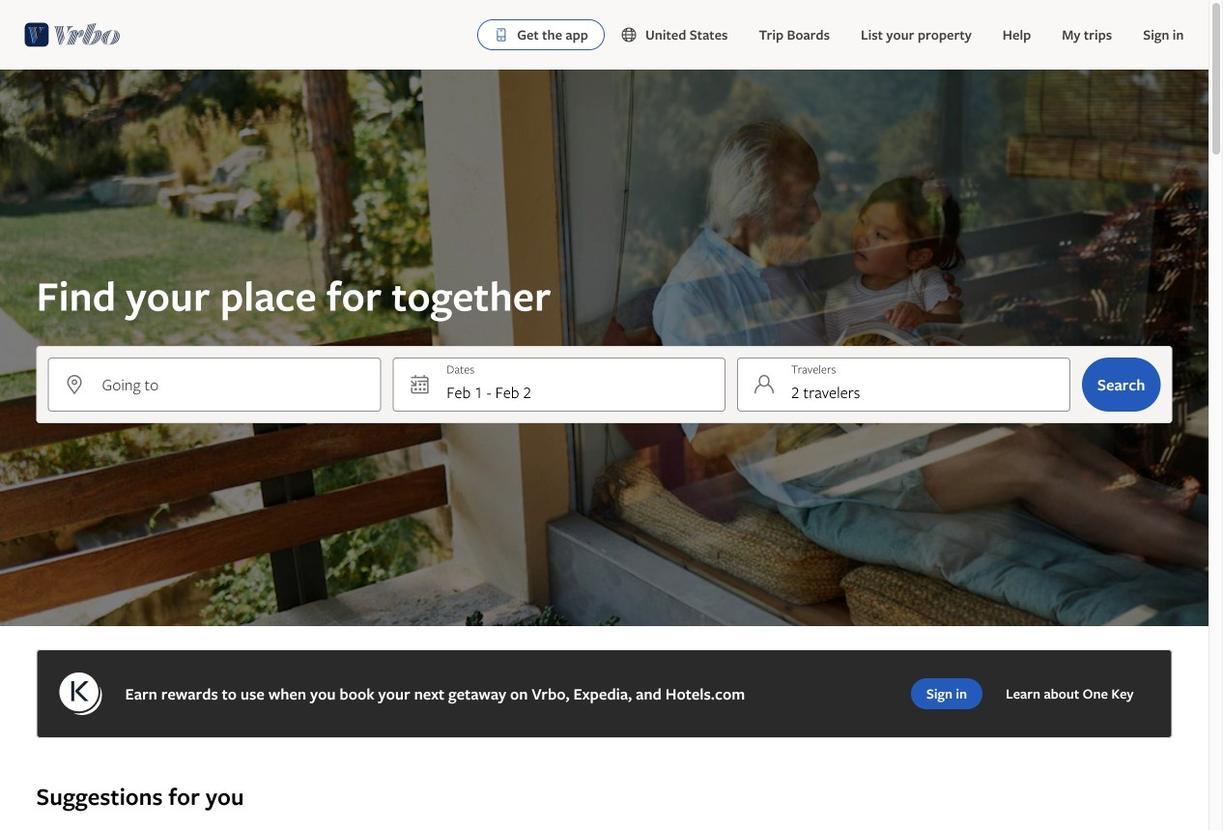 Task type: vqa. For each thing, say whether or not it's contained in the screenshot.
Today ELEMENT
yes



Task type: describe. For each thing, give the bounding box(es) containing it.
next month image
[[1038, 449, 1061, 464]]

download the app button image
[[494, 27, 510, 43]]

small image
[[621, 26, 646, 43]]

january 2024 element
[[408, 491, 718, 759]]

february 2024 element
[[764, 491, 1073, 759]]



Task type: locate. For each thing, give the bounding box(es) containing it.
application
[[408, 429, 1073, 759]]

previous month image
[[420, 449, 444, 464]]

today element
[[640, 585, 662, 607]]

wizard region
[[0, 70, 1209, 830]]

application inside wizard region
[[408, 429, 1073, 759]]

main content
[[0, 70, 1209, 830]]

vrbo logo image
[[25, 19, 121, 50]]



